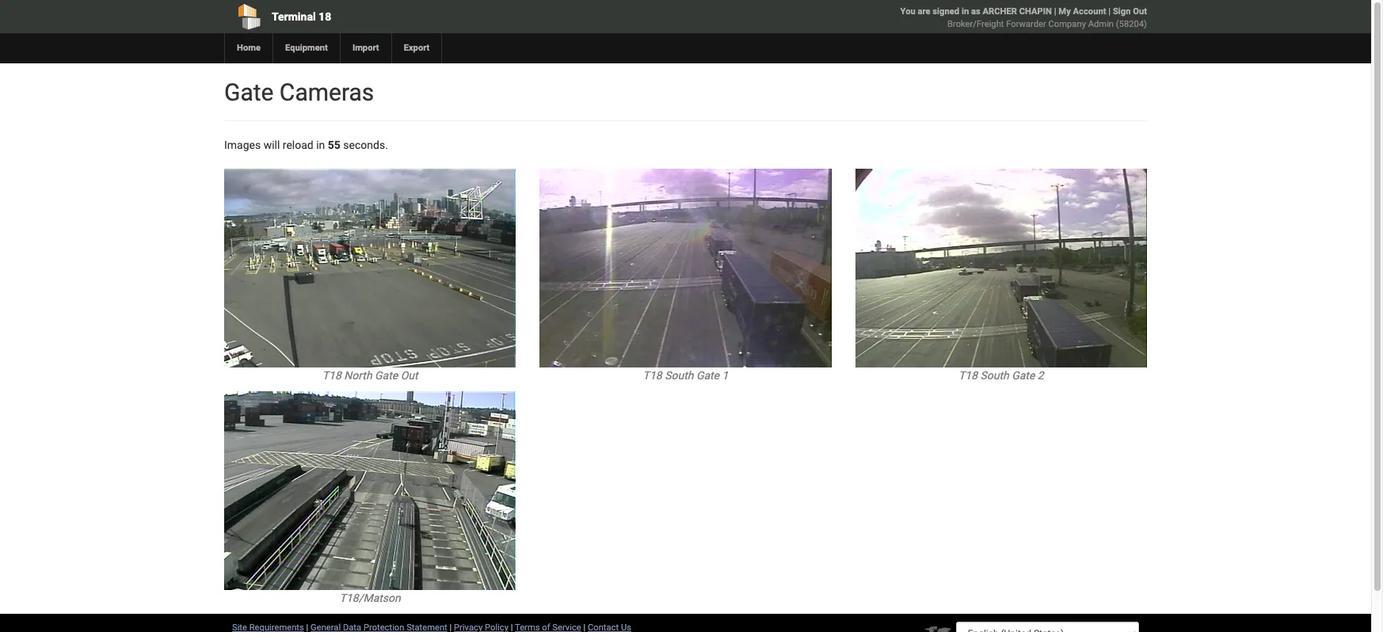 Task type: locate. For each thing, give the bounding box(es) containing it.
2 | from the left
[[1109, 6, 1111, 17]]

1 horizontal spatial out
[[1133, 6, 1147, 17]]

reload
[[283, 139, 314, 151]]

1 south from the left
[[665, 369, 694, 382]]

south left '2'
[[980, 369, 1009, 382]]

2
[[1038, 369, 1044, 382]]

are
[[918, 6, 931, 17]]

t18/matson image
[[224, 392, 516, 590]]

2 south from the left
[[980, 369, 1009, 382]]

images will reload in 55 seconds.
[[224, 139, 388, 151]]

0 horizontal spatial in
[[316, 139, 325, 151]]

2 horizontal spatial t18
[[959, 369, 978, 382]]

0 horizontal spatial out
[[401, 369, 418, 382]]

import
[[352, 43, 379, 53]]

t18 south gate 1
[[643, 369, 728, 382]]

home link
[[224, 33, 273, 63]]

t18 north gate out image
[[224, 169, 516, 368]]

| left sign at the right top
[[1109, 6, 1111, 17]]

admin
[[1088, 19, 1114, 29]]

1 horizontal spatial in
[[962, 6, 969, 17]]

cameras
[[280, 78, 374, 106]]

t18 for t18 south gate 1
[[643, 369, 662, 382]]

south
[[665, 369, 694, 382], [980, 369, 1009, 382]]

my
[[1059, 6, 1071, 17]]

out inside the 'you are signed in as archer chapin | my account | sign out broker/freight forwarder company admin (58204)'
[[1133, 6, 1147, 17]]

0 vertical spatial in
[[962, 6, 969, 17]]

| left my
[[1054, 6, 1057, 17]]

0 horizontal spatial south
[[665, 369, 694, 382]]

1 | from the left
[[1054, 6, 1057, 17]]

import link
[[340, 33, 391, 63]]

gate left '2'
[[1012, 369, 1035, 382]]

1 horizontal spatial t18
[[643, 369, 662, 382]]

gate cameras
[[224, 78, 374, 106]]

south for t18 south gate 1
[[665, 369, 694, 382]]

in
[[962, 6, 969, 17], [316, 139, 325, 151]]

1 vertical spatial in
[[316, 139, 325, 151]]

images
[[224, 139, 261, 151]]

out up (58204)
[[1133, 6, 1147, 17]]

1 vertical spatial out
[[401, 369, 418, 382]]

t18/matson
[[340, 592, 401, 605]]

t18 for t18 south gate 2
[[959, 369, 978, 382]]

2 t18 from the left
[[643, 369, 662, 382]]

terminal 18
[[272, 10, 331, 23]]

t18 left the north
[[322, 369, 341, 382]]

forwarder
[[1006, 19, 1047, 29]]

gate for t18 south gate 2
[[1012, 369, 1035, 382]]

in left 55
[[316, 139, 325, 151]]

broker/freight
[[948, 19, 1004, 29]]

account
[[1073, 6, 1106, 17]]

archer
[[983, 6, 1017, 17]]

1 t18 from the left
[[322, 369, 341, 382]]

gate for t18 south gate 1
[[696, 369, 719, 382]]

0 horizontal spatial |
[[1054, 6, 1057, 17]]

|
[[1054, 6, 1057, 17], [1109, 6, 1111, 17]]

gate left 1
[[696, 369, 719, 382]]

out right the north
[[401, 369, 418, 382]]

3 t18 from the left
[[959, 369, 978, 382]]

export link
[[391, 33, 442, 63]]

0 vertical spatial out
[[1133, 6, 1147, 17]]

out
[[1133, 6, 1147, 17], [401, 369, 418, 382]]

t18
[[322, 369, 341, 382], [643, 369, 662, 382], [959, 369, 978, 382]]

export
[[404, 43, 430, 53]]

1 horizontal spatial south
[[980, 369, 1009, 382]]

in left 'as'
[[962, 6, 969, 17]]

sign out link
[[1113, 6, 1147, 17]]

in inside the 'you are signed in as archer chapin | my account | sign out broker/freight forwarder company admin (58204)'
[[962, 6, 969, 17]]

equipment
[[285, 43, 328, 53]]

1 horizontal spatial |
[[1109, 6, 1111, 17]]

t18 left 1
[[643, 369, 662, 382]]

terminal 18 link
[[224, 0, 595, 33]]

t18 south gate 1 image
[[540, 169, 832, 368]]

south left 1
[[665, 369, 694, 382]]

t18 south gate 2 image
[[855, 169, 1147, 368]]

0 horizontal spatial t18
[[322, 369, 341, 382]]

55
[[328, 139, 341, 151]]

gate
[[224, 78, 274, 106], [375, 369, 398, 382], [696, 369, 719, 382], [1012, 369, 1035, 382]]

in for signed
[[962, 6, 969, 17]]

gate right the north
[[375, 369, 398, 382]]

signed
[[933, 6, 960, 17]]

t18 left '2'
[[959, 369, 978, 382]]



Task type: vqa. For each thing, say whether or not it's contained in the screenshot.
REQUIREMENTS
no



Task type: describe. For each thing, give the bounding box(es) containing it.
terminal
[[272, 10, 316, 23]]

chapin
[[1019, 6, 1052, 17]]

in for reload
[[316, 139, 325, 151]]

gate for t18 north gate out
[[375, 369, 398, 382]]

my account link
[[1059, 6, 1106, 17]]

you are signed in as archer chapin | my account | sign out broker/freight forwarder company admin (58204)
[[901, 6, 1147, 29]]

as
[[971, 6, 981, 17]]

1
[[722, 369, 728, 382]]

18
[[319, 10, 331, 23]]

sign
[[1113, 6, 1131, 17]]

company
[[1049, 19, 1086, 29]]

home
[[237, 43, 261, 53]]

gate down home link
[[224, 78, 274, 106]]

t18 north gate out
[[322, 369, 418, 382]]

equipment link
[[273, 33, 340, 63]]

will
[[264, 139, 280, 151]]

seconds.
[[343, 139, 388, 151]]

(58204)
[[1116, 19, 1147, 29]]

north
[[344, 369, 372, 382]]

you
[[901, 6, 916, 17]]

t18 south gate 2
[[959, 369, 1044, 382]]

t18 for t18 north gate out
[[322, 369, 341, 382]]

south for t18 south gate 2
[[980, 369, 1009, 382]]



